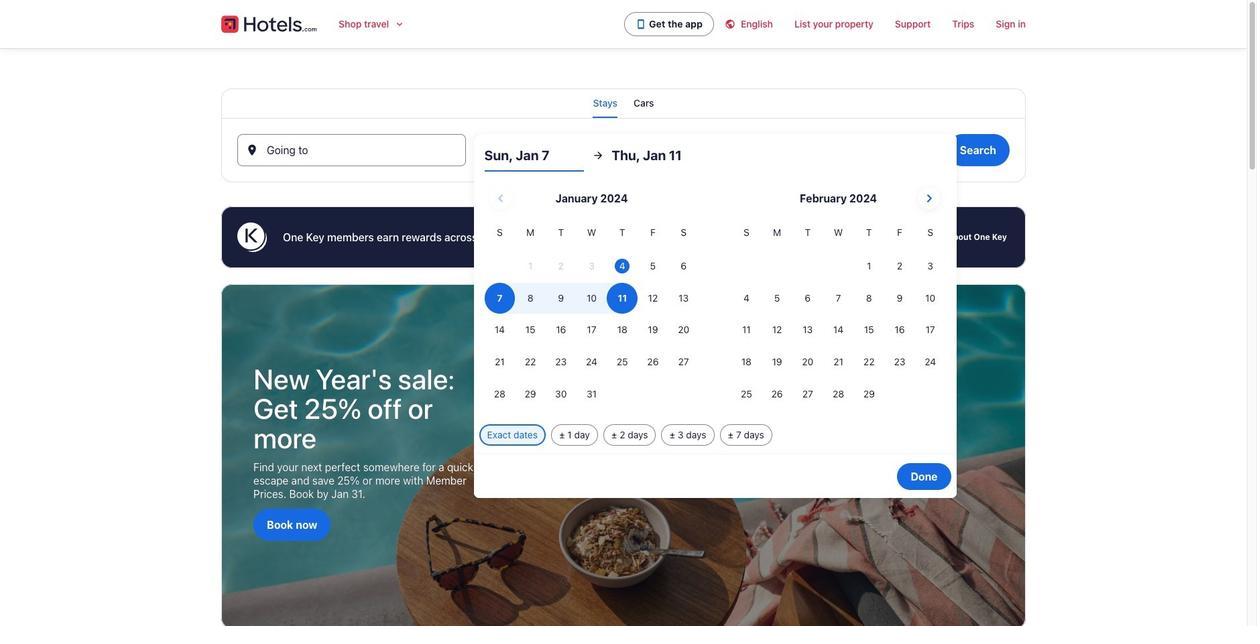 Task type: vqa. For each thing, say whether or not it's contained in the screenshot.
24 BUTTON in the 'Element'
no



Task type: describe. For each thing, give the bounding box(es) containing it.
small image
[[725, 19, 741, 30]]

directional image
[[592, 150, 604, 162]]

next month image
[[921, 190, 938, 207]]

wooden table with sunglasses image
[[221, 284, 1026, 626]]

previous month image
[[493, 190, 509, 207]]



Task type: locate. For each thing, give the bounding box(es) containing it.
today element
[[615, 259, 630, 274]]

download the app button image
[[636, 19, 647, 30]]

shop travel image
[[394, 19, 405, 30]]

main content
[[0, 48, 1247, 626]]

application
[[485, 182, 946, 411]]

february 2024 element
[[731, 225, 946, 411]]

hotels logo image
[[221, 13, 317, 35]]

january 2024 element
[[485, 225, 699, 411]]

tab list
[[221, 89, 1026, 118]]



